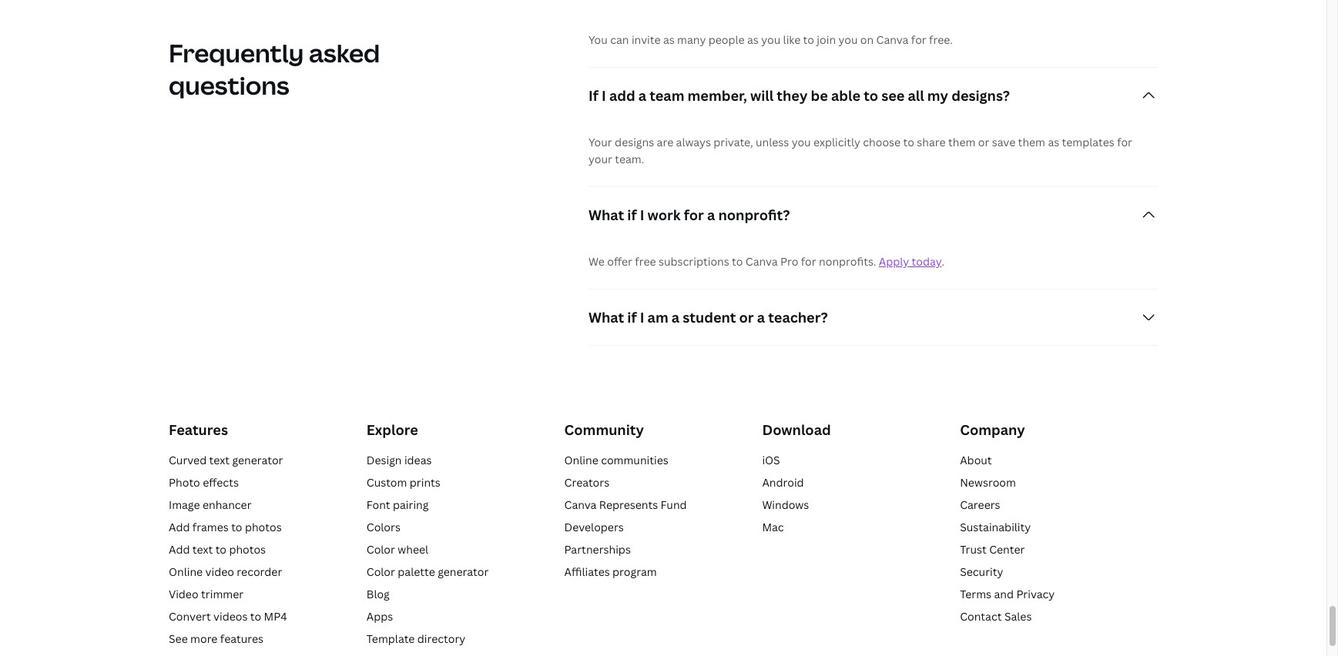 Task type: locate. For each thing, give the bounding box(es) containing it.
what up we
[[589, 206, 624, 224]]

i left work
[[640, 206, 645, 224]]

represents
[[600, 498, 658, 512]]

photos down enhancer
[[245, 520, 282, 535]]

my
[[928, 86, 949, 105]]

sales
[[1005, 609, 1032, 624]]

canva inside online communities creators canva represents fund developers partnerships affiliates program
[[565, 498, 597, 512]]

or
[[979, 135, 990, 150], [740, 308, 754, 327]]

affiliates program link
[[565, 565, 657, 579]]

security
[[961, 565, 1004, 579]]

today
[[912, 254, 942, 269]]

palette
[[398, 565, 435, 579]]

will
[[751, 86, 774, 105]]

1 horizontal spatial them
[[1019, 135, 1046, 150]]

.
[[942, 254, 945, 269]]

canva left pro
[[746, 254, 778, 269]]

contact
[[961, 609, 1002, 624]]

colors
[[367, 520, 401, 535]]

see
[[169, 632, 188, 646]]

what if i am a student or a teacher?
[[589, 308, 828, 327]]

people
[[709, 33, 745, 47]]

what if i am a student or a teacher? button
[[589, 290, 1159, 345]]

ios
[[763, 453, 781, 468]]

0 horizontal spatial canva
[[565, 498, 597, 512]]

save
[[993, 135, 1016, 150]]

you
[[589, 33, 608, 47]]

i inside dropdown button
[[640, 206, 645, 224]]

photos
[[245, 520, 282, 535], [229, 542, 266, 557]]

1 vertical spatial add
[[169, 542, 190, 557]]

your designs are always private, unless you explicitly choose to share them or save them as templates for your team.
[[589, 135, 1133, 167]]

1 if from the top
[[628, 206, 637, 224]]

a
[[639, 86, 647, 105], [708, 206, 716, 224], [672, 308, 680, 327], [758, 308, 766, 327]]

join
[[817, 33, 836, 47]]

if i add a team member, will they be able to see all my designs? button
[[589, 68, 1159, 123]]

template
[[367, 632, 415, 646]]

1 vertical spatial i
[[640, 206, 645, 224]]

ideas
[[405, 453, 432, 468]]

and
[[995, 587, 1014, 602]]

color up blog
[[367, 565, 395, 579]]

them right save
[[1019, 135, 1046, 150]]

0 vertical spatial or
[[979, 135, 990, 150]]

if inside dropdown button
[[628, 308, 637, 327]]

2 if from the top
[[628, 308, 637, 327]]

0 vertical spatial canva
[[877, 33, 909, 47]]

text down frames
[[193, 542, 213, 557]]

canva right on
[[877, 33, 909, 47]]

them right share
[[949, 135, 976, 150]]

for right templates
[[1118, 135, 1133, 150]]

2 them from the left
[[1019, 135, 1046, 150]]

1 horizontal spatial generator
[[438, 565, 489, 579]]

1 vertical spatial or
[[740, 308, 754, 327]]

mac
[[763, 520, 784, 535]]

team.
[[615, 152, 645, 167]]

free.
[[930, 33, 953, 47]]

a left nonprofit? at the right
[[708, 206, 716, 224]]

1 vertical spatial color
[[367, 565, 395, 579]]

photo effects link
[[169, 475, 239, 490]]

online communities creators canva represents fund developers partnerships affiliates program
[[565, 453, 687, 579]]

2 what from the top
[[589, 308, 624, 327]]

to right like
[[804, 33, 815, 47]]

1 horizontal spatial or
[[979, 135, 990, 150]]

add down image on the left
[[169, 520, 190, 535]]

to left share
[[904, 135, 915, 150]]

as left templates
[[1049, 135, 1060, 150]]

2 vertical spatial i
[[640, 308, 645, 327]]

1 vertical spatial what
[[589, 308, 624, 327]]

convert videos to mp4 link
[[169, 609, 287, 624]]

to inside dropdown button
[[864, 86, 879, 105]]

privacy
[[1017, 587, 1055, 602]]

online up video
[[169, 565, 203, 579]]

trimmer
[[201, 587, 244, 602]]

trust center link
[[961, 542, 1025, 557]]

wheel
[[398, 542, 429, 557]]

generator
[[232, 453, 283, 468], [438, 565, 489, 579]]

mac link
[[763, 520, 784, 535]]

0 vertical spatial if
[[628, 206, 637, 224]]

2 horizontal spatial canva
[[877, 33, 909, 47]]

canva down 'creators' link on the left bottom of the page
[[565, 498, 597, 512]]

program
[[613, 565, 657, 579]]

if inside dropdown button
[[628, 206, 637, 224]]

what inside dropdown button
[[589, 206, 624, 224]]

online video recorder link
[[169, 565, 282, 579]]

for right pro
[[801, 254, 817, 269]]

or left save
[[979, 135, 990, 150]]

directory
[[418, 632, 466, 646]]

to
[[804, 33, 815, 47], [864, 86, 879, 105], [904, 135, 915, 150], [732, 254, 743, 269], [231, 520, 242, 535], [216, 542, 227, 557], [250, 609, 261, 624]]

0 vertical spatial add
[[169, 520, 190, 535]]

partnerships link
[[565, 542, 631, 557]]

more
[[190, 632, 218, 646]]

i right if
[[602, 86, 606, 105]]

what inside dropdown button
[[589, 308, 624, 327]]

frames
[[193, 520, 229, 535]]

as left many
[[664, 33, 675, 47]]

1 vertical spatial text
[[193, 542, 213, 557]]

0 horizontal spatial online
[[169, 565, 203, 579]]

image enhancer link
[[169, 498, 252, 512]]

a right am
[[672, 308, 680, 327]]

i left am
[[640, 308, 645, 327]]

designs
[[615, 135, 655, 150]]

1 them from the left
[[949, 135, 976, 150]]

1 what from the top
[[589, 206, 624, 224]]

1 horizontal spatial online
[[565, 453, 599, 468]]

video
[[169, 587, 199, 602]]

2 horizontal spatial as
[[1049, 135, 1060, 150]]

2 vertical spatial canva
[[565, 498, 597, 512]]

what if i work for a nonprofit?
[[589, 206, 790, 224]]

add text to photos link
[[169, 542, 266, 557]]

videos
[[214, 609, 248, 624]]

0 horizontal spatial as
[[664, 33, 675, 47]]

1 vertical spatial generator
[[438, 565, 489, 579]]

as right "people"
[[748, 33, 759, 47]]

text up effects
[[209, 453, 230, 468]]

share
[[917, 135, 946, 150]]

security link
[[961, 565, 1004, 579]]

photos up the recorder
[[229, 542, 266, 557]]

online
[[565, 453, 599, 468], [169, 565, 203, 579]]

1 horizontal spatial canva
[[746, 254, 778, 269]]

to left see
[[864, 86, 879, 105]]

you left like
[[762, 33, 781, 47]]

video
[[205, 565, 234, 579]]

on
[[861, 33, 874, 47]]

you right unless
[[792, 135, 811, 150]]

careers
[[961, 498, 1001, 512]]

i for am
[[640, 308, 645, 327]]

0 horizontal spatial them
[[949, 135, 976, 150]]

for right work
[[684, 206, 704, 224]]

apply today link
[[879, 254, 942, 269]]

what for what if i work for a nonprofit?
[[589, 206, 624, 224]]

them
[[949, 135, 976, 150], [1019, 135, 1046, 150]]

about newsroom careers sustainability trust center security terms and privacy contact sales
[[961, 453, 1055, 624]]

you
[[762, 33, 781, 47], [839, 33, 858, 47], [792, 135, 811, 150]]

sustainability
[[961, 520, 1031, 535]]

0 vertical spatial text
[[209, 453, 230, 468]]

newsroom
[[961, 475, 1017, 490]]

what left am
[[589, 308, 624, 327]]

as
[[664, 33, 675, 47], [748, 33, 759, 47], [1049, 135, 1060, 150]]

0 vertical spatial generator
[[232, 453, 283, 468]]

member,
[[688, 86, 748, 105]]

1 horizontal spatial you
[[792, 135, 811, 150]]

a left teacher?
[[758, 308, 766, 327]]

what if i work for a nonprofit? button
[[589, 187, 1159, 243]]

company
[[961, 421, 1026, 439]]

online up creators
[[565, 453, 599, 468]]

1 vertical spatial photos
[[229, 542, 266, 557]]

colors link
[[367, 520, 401, 535]]

for left free.
[[912, 33, 927, 47]]

0 horizontal spatial or
[[740, 308, 754, 327]]

if left work
[[628, 206, 637, 224]]

developers link
[[565, 520, 624, 535]]

curved text generator photo effects image enhancer add frames to photos add text to photos online video recorder video trimmer convert videos to mp4 see more features
[[169, 453, 287, 646]]

1 color from the top
[[367, 542, 395, 557]]

you left on
[[839, 33, 858, 47]]

am
[[648, 308, 669, 327]]

see more features link
[[169, 632, 264, 646]]

0 vertical spatial color
[[367, 542, 395, 557]]

a inside dropdown button
[[708, 206, 716, 224]]

1 vertical spatial if
[[628, 308, 637, 327]]

all
[[908, 86, 925, 105]]

0 vertical spatial what
[[589, 206, 624, 224]]

1 vertical spatial online
[[169, 565, 203, 579]]

0 vertical spatial online
[[565, 453, 599, 468]]

0 horizontal spatial generator
[[232, 453, 283, 468]]

color down colors
[[367, 542, 395, 557]]

generator up effects
[[232, 453, 283, 468]]

if left am
[[628, 308, 637, 327]]

generator right palette in the left bottom of the page
[[438, 565, 489, 579]]

pro
[[781, 254, 799, 269]]

for inside dropdown button
[[684, 206, 704, 224]]

add up video
[[169, 542, 190, 557]]

to inside your designs are always private, unless you explicitly choose to share them or save them as templates for your team.
[[904, 135, 915, 150]]

about
[[961, 453, 993, 468]]

design
[[367, 453, 402, 468]]

what
[[589, 206, 624, 224], [589, 308, 624, 327]]

about link
[[961, 453, 993, 468]]

or right student
[[740, 308, 754, 327]]



Task type: vqa. For each thing, say whether or not it's contained in the screenshot.
collaborate
no



Task type: describe. For each thing, give the bounding box(es) containing it.
a right add
[[639, 86, 647, 105]]

mp4
[[264, 609, 287, 624]]

templates
[[1063, 135, 1115, 150]]

able
[[832, 86, 861, 105]]

photo
[[169, 475, 200, 490]]

terms and privacy link
[[961, 587, 1055, 602]]

0 vertical spatial photos
[[245, 520, 282, 535]]

see
[[882, 86, 905, 105]]

be
[[811, 86, 828, 105]]

or inside dropdown button
[[740, 308, 754, 327]]

student
[[683, 308, 736, 327]]

like
[[784, 33, 801, 47]]

explicitly
[[814, 135, 861, 150]]

terms
[[961, 587, 992, 602]]

custom
[[367, 475, 407, 490]]

frequently
[[169, 36, 304, 69]]

can
[[611, 33, 629, 47]]

or inside your designs are always private, unless you explicitly choose to share them or save them as templates for your team.
[[979, 135, 990, 150]]

1 horizontal spatial as
[[748, 33, 759, 47]]

font pairing link
[[367, 498, 429, 512]]

apps link
[[367, 609, 393, 624]]

enhancer
[[203, 498, 252, 512]]

your
[[589, 135, 613, 150]]

invite
[[632, 33, 661, 47]]

if for work
[[628, 206, 637, 224]]

to right the subscriptions on the top of page
[[732, 254, 743, 269]]

1 add from the top
[[169, 520, 190, 535]]

explore
[[367, 421, 418, 439]]

blog
[[367, 587, 390, 602]]

to up video
[[216, 542, 227, 557]]

apps
[[367, 609, 393, 624]]

developers
[[565, 520, 624, 535]]

ios link
[[763, 453, 781, 468]]

blog link
[[367, 587, 390, 602]]

trust
[[961, 542, 987, 557]]

what for what if i am a student or a teacher?
[[589, 308, 624, 327]]

template directory link
[[367, 632, 466, 646]]

generator inside design ideas custom prints font pairing colors color wheel color palette generator blog apps template directory
[[438, 565, 489, 579]]

windows link
[[763, 498, 810, 512]]

online inside curved text generator photo effects image enhancer add frames to photos add text to photos online video recorder video trimmer convert videos to mp4 see more features
[[169, 565, 203, 579]]

nonprofits.
[[819, 254, 877, 269]]

2 horizontal spatial you
[[839, 33, 858, 47]]

partnerships
[[565, 542, 631, 557]]

communities
[[601, 453, 669, 468]]

apply
[[879, 254, 910, 269]]

2 color from the top
[[367, 565, 395, 579]]

offer
[[608, 254, 633, 269]]

features
[[220, 632, 264, 646]]

contact sales link
[[961, 609, 1032, 624]]

fund
[[661, 498, 687, 512]]

always
[[676, 135, 711, 150]]

as inside your designs are always private, unless you explicitly choose to share them or save them as templates for your team.
[[1049, 135, 1060, 150]]

you inside your designs are always private, unless you explicitly choose to share them or save them as templates for your team.
[[792, 135, 811, 150]]

your
[[589, 152, 613, 167]]

frequently asked questions
[[169, 36, 380, 102]]

nonprofit?
[[719, 206, 790, 224]]

color wheel link
[[367, 542, 429, 557]]

you can invite as many people as you like to join you on canva for free.
[[589, 33, 953, 47]]

for inside your designs are always private, unless you explicitly choose to share them or save them as templates for your team.
[[1118, 135, 1133, 150]]

unless
[[756, 135, 789, 150]]

add frames to photos link
[[169, 520, 282, 535]]

creators link
[[565, 475, 610, 490]]

designs?
[[952, 86, 1010, 105]]

they
[[777, 86, 808, 105]]

online inside online communities creators canva represents fund developers partnerships affiliates program
[[565, 453, 599, 468]]

we offer free subscriptions to canva pro for nonprofits. apply today .
[[589, 254, 945, 269]]

1 vertical spatial canva
[[746, 254, 778, 269]]

windows
[[763, 498, 810, 512]]

to left mp4
[[250, 609, 261, 624]]

i for work
[[640, 206, 645, 224]]

newsroom link
[[961, 475, 1017, 490]]

font
[[367, 498, 390, 512]]

asked
[[309, 36, 380, 69]]

design ideas link
[[367, 453, 432, 468]]

recorder
[[237, 565, 282, 579]]

2 add from the top
[[169, 542, 190, 557]]

if for am
[[628, 308, 637, 327]]

affiliates
[[565, 565, 610, 579]]

if
[[589, 86, 599, 105]]

prints
[[410, 475, 441, 490]]

0 horizontal spatial you
[[762, 33, 781, 47]]

are
[[657, 135, 674, 150]]

careers link
[[961, 498, 1001, 512]]

to down enhancer
[[231, 520, 242, 535]]

generator inside curved text generator photo effects image enhancer add frames to photos add text to photos online video recorder video trimmer convert videos to mp4 see more features
[[232, 453, 283, 468]]

0 vertical spatial i
[[602, 86, 606, 105]]

work
[[648, 206, 681, 224]]

team
[[650, 86, 685, 105]]

if i add a team member, will they be able to see all my designs?
[[589, 86, 1010, 105]]

effects
[[203, 475, 239, 490]]

canva represents fund link
[[565, 498, 687, 512]]

video trimmer link
[[169, 587, 244, 602]]

pairing
[[393, 498, 429, 512]]



